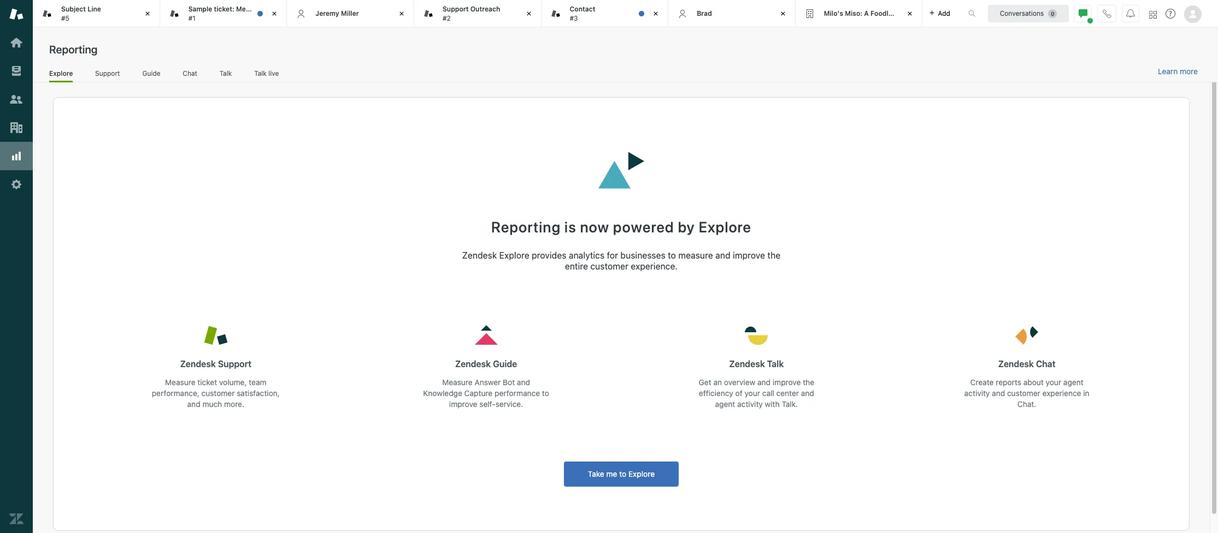 Task type: describe. For each thing, give the bounding box(es) containing it.
admin image
[[9, 178, 24, 192]]

zendesk image
[[9, 513, 24, 527]]

measure
[[678, 251, 713, 261]]

experience.
[[631, 262, 678, 272]]

customers image
[[9, 92, 24, 107]]

tab containing subject line
[[33, 0, 160, 27]]

call
[[762, 389, 774, 398]]

tab containing sample ticket: meet the ticket
[[160, 0, 287, 27]]

jeremy
[[315, 9, 339, 17]]

#2
[[443, 14, 451, 22]]

jeremy miller
[[315, 9, 359, 17]]

center
[[776, 389, 799, 398]]

support outreach #2
[[443, 5, 500, 22]]

more
[[1180, 67, 1198, 76]]

satisfaction,
[[237, 389, 280, 398]]

explore right by on the right of page
[[699, 218, 751, 236]]

support for support outreach #2
[[443, 5, 469, 13]]

me
[[606, 470, 617, 480]]

businesses
[[621, 251, 666, 261]]

more.
[[224, 400, 244, 409]]

performance
[[495, 389, 540, 398]]

measure ticket volume, team performance, customer satisfaction, and much more.
[[152, 378, 280, 409]]

bot
[[503, 378, 515, 387]]

create
[[970, 378, 994, 387]]

to inside zendesk explore provides analytics for businesses to measure and improve the entire customer experience.
[[668, 251, 676, 261]]

take me to explore
[[588, 470, 655, 480]]

zendesk explore provides analytics for businesses to measure and improve the entire customer experience.
[[462, 251, 781, 272]]

support link
[[95, 69, 120, 81]]

answer
[[475, 378, 501, 387]]

subject line #5
[[61, 5, 101, 22]]

brad
[[697, 9, 712, 17]]

measure answer bot and knowledge capture performance to improve self-service.
[[423, 378, 549, 409]]

conversations
[[1000, 9, 1044, 17]]

and up "call" on the right of page
[[758, 378, 771, 387]]

zendesk support image
[[9, 7, 24, 21]]

sample
[[188, 5, 212, 13]]

the inside zendesk explore provides analytics for businesses to measure and improve the entire customer experience.
[[768, 251, 781, 261]]

by
[[678, 218, 695, 236]]

service.
[[496, 400, 523, 409]]

ticket inside sample ticket: meet the ticket #1
[[266, 5, 285, 13]]

reports
[[996, 378, 1021, 387]]

subsidiary
[[898, 9, 932, 17]]

about
[[1023, 378, 1044, 387]]

#1
[[188, 14, 196, 22]]

an
[[713, 378, 722, 387]]

2 horizontal spatial talk
[[767, 359, 784, 369]]

a
[[864, 9, 869, 17]]

guide link
[[142, 69, 161, 81]]

and inside create reports about your agent activity and customer experience in chat.
[[992, 389, 1005, 398]]

close image inside brad tab
[[778, 8, 789, 19]]

take
[[588, 470, 604, 480]]

explore inside button
[[628, 470, 655, 480]]

support for support
[[95, 69, 120, 77]]

zendesk for zendesk support
[[180, 359, 216, 369]]

foodlez
[[871, 9, 896, 17]]

tabs tab list
[[33, 0, 957, 27]]

live
[[268, 69, 279, 77]]

the inside sample ticket: meet the ticket #1
[[254, 5, 265, 13]]

brad tab
[[669, 0, 796, 27]]

miso:
[[845, 9, 862, 17]]

1 close image from the left
[[142, 8, 153, 19]]

tab containing contact
[[541, 0, 669, 27]]

reporting for reporting
[[49, 43, 98, 56]]

jeremy miller tab
[[287, 0, 414, 27]]

customer inside measure ticket volume, team performance, customer satisfaction, and much more.
[[201, 389, 235, 398]]

main element
[[0, 0, 33, 534]]

talk.
[[782, 400, 798, 409]]

activity inside create reports about your agent activity and customer experience in chat.
[[964, 389, 990, 398]]

much
[[202, 400, 222, 409]]

0 vertical spatial chat
[[183, 69, 197, 77]]

to inside measure answer bot and knowledge capture performance to improve self-service.
[[542, 389, 549, 398]]

measure for zendesk support
[[165, 378, 195, 387]]

and inside zendesk explore provides analytics for businesses to measure and improve the entire customer experience.
[[716, 251, 731, 261]]

and right center
[[801, 389, 814, 398]]

efficiency
[[699, 389, 733, 398]]

learn more
[[1158, 67, 1198, 76]]

talk live link
[[254, 69, 279, 81]]

the inside get an overview and improve the efficiency of your call center and agent activity with talk.
[[803, 378, 814, 387]]

your inside get an overview and improve the efficiency of your call center and agent activity with talk.
[[745, 389, 760, 398]]

zendesk products image
[[1149, 11, 1157, 18]]

entire
[[565, 262, 588, 272]]

learn more link
[[1158, 67, 1198, 77]]



Task type: vqa. For each thing, say whether or not it's contained in the screenshot.


Task type: locate. For each thing, give the bounding box(es) containing it.
measure up performance,
[[165, 378, 195, 387]]

0 vertical spatial your
[[1046, 378, 1061, 387]]

1 horizontal spatial chat
[[1036, 359, 1056, 369]]

1 vertical spatial support
[[95, 69, 120, 77]]

0 horizontal spatial to
[[542, 389, 549, 398]]

1 vertical spatial chat
[[1036, 359, 1056, 369]]

customer inside create reports about your agent activity and customer experience in chat.
[[1007, 389, 1040, 398]]

close image right meet
[[269, 8, 280, 19]]

1 vertical spatial activity
[[737, 400, 763, 409]]

2 horizontal spatial to
[[668, 251, 676, 261]]

guide left chat link
[[142, 69, 160, 77]]

0 vertical spatial to
[[668, 251, 676, 261]]

sample ticket: meet the ticket #1
[[188, 5, 285, 22]]

to right me
[[619, 470, 626, 480]]

0 horizontal spatial your
[[745, 389, 760, 398]]

2 vertical spatial improve
[[449, 400, 477, 409]]

reporting for reporting is now powered by explore
[[491, 218, 561, 236]]

0 horizontal spatial chat
[[183, 69, 197, 77]]

1 horizontal spatial to
[[619, 470, 626, 480]]

talk inside talk link
[[220, 69, 232, 77]]

agent inside get an overview and improve the efficiency of your call center and agent activity with talk.
[[715, 400, 735, 409]]

0 vertical spatial agent
[[1063, 378, 1084, 387]]

improve right measure
[[733, 251, 765, 261]]

contact
[[570, 5, 595, 13]]

improve up center
[[773, 378, 801, 387]]

milo's miso: a foodlez subsidiary tab
[[796, 0, 932, 27]]

your right of
[[745, 389, 760, 398]]

close image left the #1
[[142, 8, 153, 19]]

the
[[254, 5, 265, 13], [768, 251, 781, 261], [803, 378, 814, 387]]

1 vertical spatial ticket
[[197, 378, 217, 387]]

reporting
[[49, 43, 98, 56], [491, 218, 561, 236]]

and
[[716, 251, 731, 261], [517, 378, 530, 387], [758, 378, 771, 387], [801, 389, 814, 398], [992, 389, 1005, 398], [187, 400, 200, 409]]

your inside create reports about your agent activity and customer experience in chat.
[[1046, 378, 1061, 387]]

close image right outreach
[[523, 8, 534, 19]]

measure inside measure ticket volume, team performance, customer satisfaction, and much more.
[[165, 378, 195, 387]]

1 vertical spatial reporting
[[491, 218, 561, 236]]

0 horizontal spatial reporting
[[49, 43, 98, 56]]

button displays agent's chat status as online. image
[[1079, 9, 1088, 18]]

1 horizontal spatial ticket
[[266, 5, 285, 13]]

customer up chat.
[[1007, 389, 1040, 398]]

1 horizontal spatial talk
[[254, 69, 267, 77]]

agent down 'efficiency'
[[715, 400, 735, 409]]

take me to explore button
[[564, 463, 679, 488]]

miller
[[341, 9, 359, 17]]

2 horizontal spatial support
[[443, 5, 469, 13]]

1 horizontal spatial customer
[[590, 262, 629, 272]]

0 horizontal spatial measure
[[165, 378, 195, 387]]

and inside measure ticket volume, team performance, customer satisfaction, and much more.
[[187, 400, 200, 409]]

overview
[[724, 378, 755, 387]]

1 measure from the left
[[165, 378, 195, 387]]

3 tab from the left
[[414, 0, 541, 27]]

improve inside zendesk explore provides analytics for businesses to measure and improve the entire customer experience.
[[733, 251, 765, 261]]

close image inside "jeremy miller" tab
[[396, 8, 407, 19]]

zendesk support
[[180, 359, 251, 369]]

2 horizontal spatial the
[[803, 378, 814, 387]]

explore left provides
[[499, 251, 529, 261]]

activity down create
[[964, 389, 990, 398]]

2 vertical spatial the
[[803, 378, 814, 387]]

to right performance
[[542, 389, 549, 398]]

1 horizontal spatial measure
[[442, 378, 473, 387]]

zendesk guide
[[455, 359, 517, 369]]

tab containing support outreach
[[414, 0, 541, 27]]

agent up experience
[[1063, 378, 1084, 387]]

talk up "call" on the right of page
[[767, 359, 784, 369]]

1 horizontal spatial reporting
[[491, 218, 561, 236]]

learn
[[1158, 67, 1178, 76]]

ticket
[[266, 5, 285, 13], [197, 378, 217, 387]]

subject
[[61, 5, 86, 13]]

talk link
[[219, 69, 232, 81]]

close image left milo's
[[778, 8, 789, 19]]

guide
[[142, 69, 160, 77], [493, 359, 517, 369]]

reporting image
[[9, 149, 24, 163]]

1 horizontal spatial agent
[[1063, 378, 1084, 387]]

support inside support outreach #2
[[443, 5, 469, 13]]

1 vertical spatial your
[[745, 389, 760, 398]]

2 close image from the left
[[269, 8, 280, 19]]

improve inside get an overview and improve the efficiency of your call center and agent activity with talk.
[[773, 378, 801, 387]]

and up performance
[[517, 378, 530, 387]]

2 measure from the left
[[442, 378, 473, 387]]

1 close image from the left
[[396, 8, 407, 19]]

5 close image from the left
[[905, 8, 916, 19]]

in
[[1083, 389, 1090, 398]]

get
[[699, 378, 711, 387]]

close image left #2
[[396, 8, 407, 19]]

is
[[565, 218, 576, 236]]

zendesk for zendesk guide
[[455, 359, 491, 369]]

chat link
[[183, 69, 197, 81]]

close image inside milo's miso: a foodlez subsidiary tab
[[905, 8, 916, 19]]

1 horizontal spatial activity
[[964, 389, 990, 398]]

customer
[[590, 262, 629, 272], [201, 389, 235, 398], [1007, 389, 1040, 398]]

1 vertical spatial to
[[542, 389, 549, 398]]

reporting is now powered by explore
[[491, 218, 751, 236]]

ticket:
[[214, 5, 234, 13]]

zendesk talk
[[729, 359, 784, 369]]

2 horizontal spatial customer
[[1007, 389, 1040, 398]]

reporting up provides
[[491, 218, 561, 236]]

close image
[[142, 8, 153, 19], [269, 8, 280, 19], [650, 8, 661, 19], [778, 8, 789, 19], [905, 8, 916, 19]]

#3
[[570, 14, 578, 22]]

guide up bot
[[493, 359, 517, 369]]

for
[[607, 251, 618, 261]]

and inside measure answer bot and knowledge capture performance to improve self-service.
[[517, 378, 530, 387]]

knowledge
[[423, 389, 462, 398]]

to up experience.
[[668, 251, 676, 261]]

support up #2
[[443, 5, 469, 13]]

to inside take me to explore button
[[619, 470, 626, 480]]

zendesk for zendesk talk
[[729, 359, 765, 369]]

your up experience
[[1046, 378, 1061, 387]]

0 vertical spatial improve
[[733, 251, 765, 261]]

1 tab from the left
[[33, 0, 160, 27]]

2 vertical spatial to
[[619, 470, 626, 480]]

ticket down zendesk support
[[197, 378, 217, 387]]

agent inside create reports about your agent activity and customer experience in chat.
[[1063, 378, 1084, 387]]

2 close image from the left
[[523, 8, 534, 19]]

1 horizontal spatial the
[[768, 251, 781, 261]]

0 horizontal spatial improve
[[449, 400, 477, 409]]

0 vertical spatial guide
[[142, 69, 160, 77]]

provides
[[532, 251, 567, 261]]

customer up much in the bottom of the page
[[201, 389, 235, 398]]

support up volume,
[[218, 359, 251, 369]]

reporting up explore link
[[49, 43, 98, 56]]

close image right foodlez
[[905, 8, 916, 19]]

chat left talk link
[[183, 69, 197, 77]]

and left much in the bottom of the page
[[187, 400, 200, 409]]

0 horizontal spatial customer
[[201, 389, 235, 398]]

chat
[[183, 69, 197, 77], [1036, 359, 1056, 369]]

0 horizontal spatial talk
[[220, 69, 232, 77]]

customer inside zendesk explore provides analytics for businesses to measure and improve the entire customer experience.
[[590, 262, 629, 272]]

0 vertical spatial the
[[254, 5, 265, 13]]

2 tab from the left
[[160, 0, 287, 27]]

0 vertical spatial support
[[443, 5, 469, 13]]

2 horizontal spatial improve
[[773, 378, 801, 387]]

2 vertical spatial support
[[218, 359, 251, 369]]

analytics
[[569, 251, 605, 261]]

ticket inside measure ticket volume, team performance, customer satisfaction, and much more.
[[197, 378, 217, 387]]

volume,
[[219, 378, 247, 387]]

notifications image
[[1126, 9, 1135, 18]]

activity
[[964, 389, 990, 398], [737, 400, 763, 409]]

3 close image from the left
[[650, 8, 661, 19]]

1 vertical spatial agent
[[715, 400, 735, 409]]

measure up knowledge
[[442, 378, 473, 387]]

chat up about
[[1036, 359, 1056, 369]]

your
[[1046, 378, 1061, 387], [745, 389, 760, 398]]

meet
[[236, 5, 252, 13]]

measure for zendesk guide
[[442, 378, 473, 387]]

0 vertical spatial activity
[[964, 389, 990, 398]]

explore right views icon
[[49, 69, 73, 77]]

measure
[[165, 378, 195, 387], [442, 378, 473, 387]]

milo's
[[824, 9, 843, 17]]

self-
[[479, 400, 496, 409]]

add
[[938, 9, 950, 17]]

conversations button
[[988, 5, 1069, 22]]

close image left 'brad'
[[650, 8, 661, 19]]

add button
[[923, 0, 957, 27]]

activity inside get an overview and improve the efficiency of your call center and agent activity with talk.
[[737, 400, 763, 409]]

measure inside measure answer bot and knowledge capture performance to improve self-service.
[[442, 378, 473, 387]]

agent
[[1063, 378, 1084, 387], [715, 400, 735, 409]]

talk for talk live
[[254, 69, 267, 77]]

support left guide link
[[95, 69, 120, 77]]

capture
[[464, 389, 493, 398]]

customer down for
[[590, 262, 629, 272]]

talk left live
[[254, 69, 267, 77]]

zendesk inside zendesk explore provides analytics for businesses to measure and improve the entire customer experience.
[[462, 251, 497, 261]]

outreach
[[470, 5, 500, 13]]

0 horizontal spatial ticket
[[197, 378, 217, 387]]

chat.
[[1018, 400, 1036, 409]]

zendesk
[[462, 251, 497, 261], [180, 359, 216, 369], [455, 359, 491, 369], [729, 359, 765, 369], [998, 359, 1034, 369]]

explore link
[[49, 69, 73, 83]]

0 horizontal spatial activity
[[737, 400, 763, 409]]

1 vertical spatial the
[[768, 251, 781, 261]]

ticket right meet
[[266, 5, 285, 13]]

#5
[[61, 14, 69, 22]]

close image
[[396, 8, 407, 19], [523, 8, 534, 19]]

0 horizontal spatial close image
[[396, 8, 407, 19]]

zendesk chat
[[998, 359, 1056, 369]]

0 horizontal spatial guide
[[142, 69, 160, 77]]

performance,
[[152, 389, 199, 398]]

zendesk for zendesk chat
[[998, 359, 1034, 369]]

with
[[765, 400, 780, 409]]

get help image
[[1166, 9, 1176, 19]]

create reports about your agent activity and customer experience in chat.
[[964, 378, 1090, 409]]

talk
[[220, 69, 232, 77], [254, 69, 267, 77], [767, 359, 784, 369]]

0 vertical spatial reporting
[[49, 43, 98, 56]]

4 close image from the left
[[778, 8, 789, 19]]

1 horizontal spatial close image
[[523, 8, 534, 19]]

1 horizontal spatial support
[[218, 359, 251, 369]]

get started image
[[9, 36, 24, 50]]

support
[[443, 5, 469, 13], [95, 69, 120, 77], [218, 359, 251, 369]]

team
[[249, 378, 266, 387]]

milo's miso: a foodlez subsidiary
[[824, 9, 932, 17]]

1 horizontal spatial guide
[[493, 359, 517, 369]]

contact #3
[[570, 5, 595, 22]]

4 tab from the left
[[541, 0, 669, 27]]

now
[[580, 218, 609, 236]]

0 vertical spatial ticket
[[266, 5, 285, 13]]

0 horizontal spatial agent
[[715, 400, 735, 409]]

and down reports
[[992, 389, 1005, 398]]

0 horizontal spatial support
[[95, 69, 120, 77]]

of
[[735, 389, 743, 398]]

talk live
[[254, 69, 279, 77]]

explore right me
[[628, 470, 655, 480]]

talk for talk
[[220, 69, 232, 77]]

organizations image
[[9, 121, 24, 135]]

powered
[[613, 218, 674, 236]]

line
[[88, 5, 101, 13]]

1 vertical spatial guide
[[493, 359, 517, 369]]

improve inside measure answer bot and knowledge capture performance to improve self-service.
[[449, 400, 477, 409]]

talk right chat link
[[220, 69, 232, 77]]

views image
[[9, 64, 24, 78]]

get an overview and improve the efficiency of your call center and agent activity with talk.
[[699, 378, 814, 409]]

0 horizontal spatial the
[[254, 5, 265, 13]]

and right measure
[[716, 251, 731, 261]]

improve
[[733, 251, 765, 261], [773, 378, 801, 387], [449, 400, 477, 409]]

1 horizontal spatial improve
[[733, 251, 765, 261]]

guide inside guide link
[[142, 69, 160, 77]]

explore inside zendesk explore provides analytics for businesses to measure and improve the entire customer experience.
[[499, 251, 529, 261]]

activity down of
[[737, 400, 763, 409]]

improve down capture
[[449, 400, 477, 409]]

experience
[[1043, 389, 1081, 398]]

zendesk for zendesk explore provides analytics for businesses to measure and improve the entire customer experience.
[[462, 251, 497, 261]]

tab
[[33, 0, 160, 27], [160, 0, 287, 27], [414, 0, 541, 27], [541, 0, 669, 27]]

talk inside 'talk live' link
[[254, 69, 267, 77]]

1 vertical spatial improve
[[773, 378, 801, 387]]

1 horizontal spatial your
[[1046, 378, 1061, 387]]



